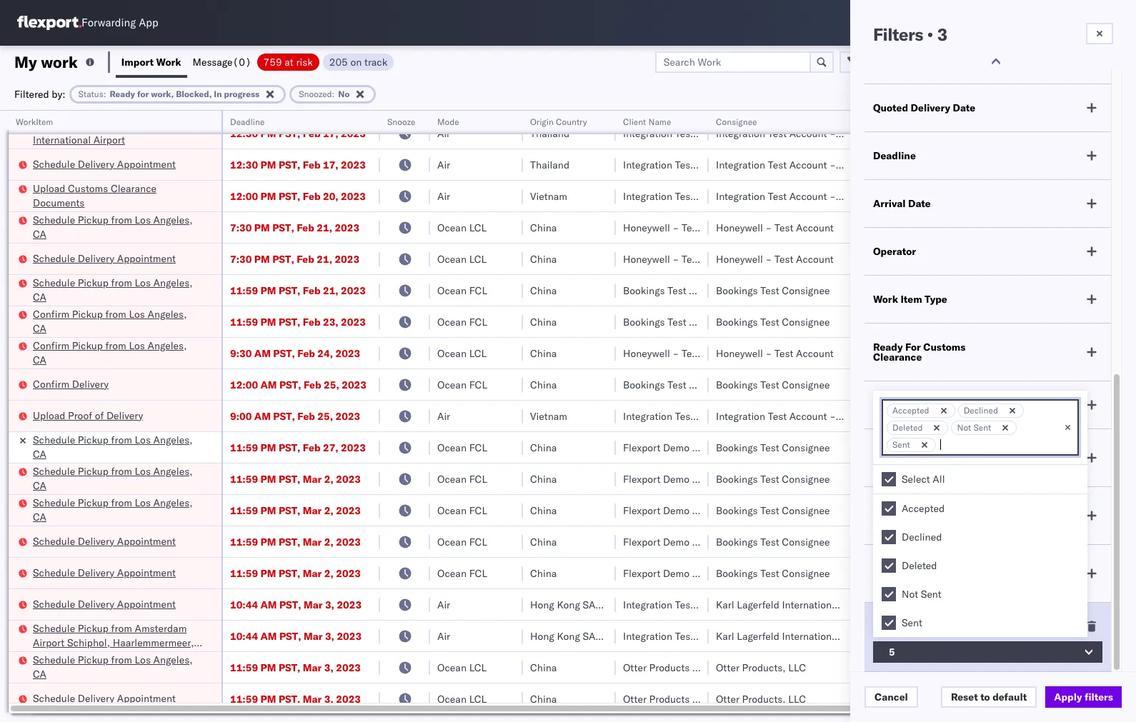 Task type: vqa. For each thing, say whether or not it's contained in the screenshot.
2nd 30 from the bottom of the page
no



Task type: locate. For each thing, give the bounding box(es) containing it.
delivery
[[911, 101, 950, 114], [78, 158, 114, 170], [78, 252, 114, 265], [72, 378, 109, 390], [106, 409, 143, 422], [873, 457, 913, 469], [78, 535, 114, 548], [78, 566, 114, 579], [78, 598, 114, 611], [78, 692, 114, 705]]

otter products, llc
[[716, 661, 806, 674], [716, 693, 806, 706]]

integration test account - western digital
[[716, 127, 908, 140], [716, 158, 908, 171]]

1 confirm pickup from los angeles, ca link from the top
[[33, 307, 203, 335]]

2023 for 6th schedule pickup from los angeles, ca link from the top
[[336, 661, 361, 674]]

appointment for 12:30 pm pst, feb 17, 2023
[[117, 158, 176, 170]]

karl lagerfeld international b.v c/o bleckmann for schedule delivery appointment
[[716, 598, 931, 611]]

5 ocean from the top
[[437, 347, 467, 360]]

1 vertical spatial flex-2001714
[[882, 158, 956, 171]]

pst, for schedule pickup from amsterdam airport schiphol, haarlemmermeer, netherlands link
[[279, 630, 301, 643]]

resize handle column header for deadline
[[363, 111, 380, 722]]

flxt00001977 for confirm pickup from los angeles, ca
[[1066, 347, 1136, 360]]

0 vertical spatial otter products, llc
[[716, 661, 806, 674]]

feb down 12:00 pm pst, feb 20, 2023
[[297, 221, 314, 234]]

1 vertical spatial 10:44
[[230, 630, 258, 643]]

resize handle column header for workitem
[[204, 111, 221, 722]]

20,
[[323, 190, 338, 203]]

llc
[[788, 661, 806, 674], [788, 693, 806, 706]]

moving
[[916, 562, 951, 575]]

customs
[[68, 182, 108, 195], [923, 341, 966, 354], [873, 514, 915, 527]]

schedule delivery appointment for 11:59 pm pst, mar 2, 2023
[[33, 535, 176, 548]]

from inside schedule pickup from amsterdam airport schiphol, haarlemmermeer, netherlands
[[111, 622, 132, 635]]

0 vertical spatial deadline
[[230, 116, 265, 127]]

pst, for third schedule pickup from los angeles, ca link from the bottom of the page
[[279, 473, 300, 485]]

2 vertical spatial confirm
[[33, 378, 69, 390]]

0 vertical spatial confirm pickup from los angeles, ca link
[[33, 307, 203, 335]]

1 vertical spatial confirm pickup from los angeles, ca
[[33, 339, 187, 366]]

3
[[937, 24, 947, 45]]

lcl for schedule delivery appointment link associated with 11:59 pm pst, mar 3, 2023
[[469, 693, 487, 706]]

12:30 down progress
[[230, 127, 258, 140]]

1 vertical spatial flxt00001977
[[1066, 253, 1136, 265]]

karl lagerfeld international b.v c/o bleckmann for schedule pickup from amsterdam airport schiphol, haarlemmermeer, netherlands
[[716, 630, 931, 643]]

11:59 for fifth schedule pickup from los angeles, ca link from the bottom
[[230, 284, 258, 297]]

2023 for fifth schedule pickup from los angeles, ca link from the bottom
[[341, 284, 366, 297]]

1 horizontal spatial clearance
[[873, 351, 922, 364]]

international
[[33, 133, 91, 146], [782, 598, 840, 611], [782, 630, 840, 643]]

2 7:30 from the top
[[230, 253, 252, 265]]

0 vertical spatial not sent
[[957, 422, 991, 433]]

1 otter products - test account from the top
[[623, 661, 760, 674]]

0 vertical spatial thailand
[[530, 127, 570, 140]]

1911466 up moving
[[912, 536, 956, 548]]

2150210 for 9:00 am pst, feb 25, 2023
[[912, 410, 956, 423]]

demo123 down test123
[[1066, 315, 1114, 328]]

confirm inside button
[[33, 378, 69, 390]]

quoted
[[873, 101, 908, 114]]

lcl for 6th schedule pickup from los angeles, ca link from the top
[[469, 661, 487, 674]]

confirm pickup from los angeles, ca for 11:59 pm pst, feb 23, 2023
[[33, 308, 187, 335]]

flex-1911466 down flexport import customs
[[882, 536, 956, 548]]

work inside import work button
[[156, 55, 181, 68]]

0 vertical spatial 11:59 pm pst, mar 3, 2023
[[230, 661, 361, 674]]

otter products - test account for schedule delivery appointment
[[623, 693, 760, 706]]

1 vertical spatial 21,
[[317, 253, 332, 265]]

1 2097290 from the top
[[912, 598, 956, 611]]

3 lcl from the top
[[469, 347, 487, 360]]

confirm pickup from los angeles, ca button
[[33, 307, 203, 337], [33, 338, 203, 368]]

0 vertical spatial international
[[33, 133, 91, 146]]

0 vertical spatial 2150210
[[912, 190, 956, 203]]

digital up arrival
[[879, 158, 908, 171]]

flex-2097290 for schedule delivery appointment
[[882, 598, 956, 611]]

1 vertical spatial flex-2097290
[[882, 630, 956, 643]]

6 schedule delivery appointment from the top
[[33, 692, 176, 705]]

schedule inside schedule pickup from amsterdam airport schiphol, haarlemmermeer, netherlands
[[33, 622, 75, 635]]

mabltest1234 for schedule pickup from los angeles, ca
[[1066, 661, 1136, 674]]

0 vertical spatial flxt00001977
[[1066, 221, 1136, 234]]

None text field
[[939, 439, 953, 451]]

2 resize handle column header from the left
[[363, 111, 380, 722]]

2097290 right do at the bottom right of page
[[912, 630, 956, 643]]

flex-2001714 button
[[859, 123, 959, 143], [859, 123, 959, 143], [859, 155, 959, 175], [859, 155, 959, 175]]

6 appointment from the top
[[117, 692, 176, 705]]

11:59 pm pst, mar 2, 2023 for 11:59 pm pst, mar 2, 2023's schedule delivery appointment link
[[230, 536, 361, 548]]

origin
[[530, 116, 554, 127]]

flex-2097290 for schedule pickup from amsterdam airport schiphol, haarlemmermeer, netherlands
[[882, 630, 956, 643]]

2, for third schedule pickup from los angeles, ca link from the bottom of the page
[[324, 473, 334, 485]]

western down the quoted
[[838, 127, 876, 140]]

deadline down the quoted
[[873, 149, 916, 162]]

schedule delivery appointment link for 12:30 pm pst, feb 17, 2023
[[33, 157, 176, 171]]

c/o up do at the bottom right of page
[[861, 598, 878, 611]]

delivery for schedule delivery appointment button associated with 12:30 pm pst, feb 17, 2023
[[78, 158, 114, 170]]

2 karl from the top
[[716, 630, 734, 643]]

16 flex- from the top
[[882, 598, 912, 611]]

0 vertical spatial 2097290
[[912, 598, 956, 611]]

flex-1911466 for third schedule pickup from los angeles, ca link from the bottom of the page
[[882, 473, 956, 485]]

work up status : ready for work, blocked, in progress
[[156, 55, 181, 68]]

karl for schedule pickup from amsterdam airport schiphol, haarlemmermeer, netherlands
[[716, 630, 734, 643]]

products,
[[742, 661, 786, 674], [742, 693, 786, 706]]

1 horizontal spatial ready
[[873, 341, 903, 354]]

vietnam for 9:00 am pst, feb 25, 2023
[[530, 410, 567, 423]]

feb up 12:00 pm pst, feb 20, 2023
[[303, 158, 320, 171]]

1 12:30 pm pst, feb 17, 2023 from the top
[[230, 127, 366, 140]]

flexport
[[623, 441, 660, 454], [873, 447, 913, 459], [623, 473, 660, 485], [623, 504, 660, 517], [873, 504, 913, 517], [623, 536, 660, 548], [873, 562, 913, 575], [623, 567, 660, 580]]

7:30 pm pst, feb 21, 2023 down 12:00 pm pst, feb 20, 2023
[[230, 221, 359, 234]]

3 schedule pickup from los angeles, ca from the top
[[33, 433, 193, 460]]

12:00 for 12:00 pm pst, feb 20, 2023
[[230, 190, 258, 203]]

None checkbox
[[882, 559, 896, 573], [882, 587, 896, 602], [882, 559, 896, 573], [882, 587, 896, 602]]

feb left the 23,
[[303, 315, 320, 328]]

0 vertical spatial integration test account - western digital
[[716, 127, 908, 140]]

25, down the 24,
[[324, 378, 339, 391]]

flex-1911408 down item
[[882, 315, 956, 328]]

3 schedule delivery appointment from the top
[[33, 535, 176, 548]]

1 11:59 from the top
[[230, 284, 258, 297]]

0 vertical spatial b.v
[[842, 598, 858, 611]]

feb left the 24,
[[297, 347, 315, 360]]

1 flex-2060357 from the top
[[882, 661, 956, 674]]

1 vertical spatial sar
[[583, 630, 602, 643]]

angeles, for third schedule pickup from los angeles, ca link from the bottom of the page
[[153, 465, 193, 478]]

not sent down transit
[[902, 588, 942, 601]]

7:30 pm pst, feb 21, 2023 up 11:59 pm pst, feb 21, 2023
[[230, 253, 359, 265]]

1 vertical spatial clearance
[[873, 351, 922, 364]]

1911466 down 'managed'
[[912, 473, 956, 485]]

flex-
[[882, 127, 912, 140], [882, 158, 912, 171], [882, 190, 912, 203], [882, 221, 912, 234], [882, 253, 912, 265], [882, 284, 912, 297], [882, 315, 912, 328], [882, 347, 912, 360], [882, 378, 912, 391], [882, 410, 912, 423], [882, 441, 912, 454], [882, 473, 912, 485], [882, 504, 912, 517], [882, 536, 912, 548], [882, 567, 912, 580], [882, 598, 912, 611], [882, 630, 912, 643], [882, 661, 912, 674], [882, 693, 912, 706]]

pm
[[260, 127, 276, 140], [260, 158, 276, 171], [260, 190, 276, 203], [254, 221, 270, 234], [254, 253, 270, 265], [260, 284, 276, 297], [260, 315, 276, 328], [260, 441, 276, 454], [260, 473, 276, 485], [260, 504, 276, 517], [260, 536, 276, 548], [260, 567, 276, 580], [260, 661, 276, 674], [260, 693, 276, 706]]

b.v for schedule delivery appointment
[[842, 598, 858, 611]]

customs inside flexport import customs
[[873, 514, 915, 527]]

11:59 pm pst, mar 2, 2023 for third schedule pickup from los angeles, ca link from the bottom of the page
[[230, 473, 361, 485]]

12:30 pm pst, feb 17, 2023 down snoozed
[[230, 127, 366, 140]]

flex-1911466 down select
[[882, 504, 956, 517]]

1 vertical spatial 12:00
[[230, 378, 258, 391]]

12 flex- from the top
[[882, 473, 912, 485]]

2 lcl from the top
[[469, 253, 487, 265]]

1 vertical spatial 2060357
[[912, 693, 956, 706]]

accepted up flex-1919147
[[892, 405, 929, 416]]

demo123 for 11:59 pm pst, feb 23, 2023
[[1066, 315, 1114, 328]]

import inside flexport import customs
[[916, 504, 948, 517]]

12 schedule from the top
[[33, 622, 75, 635]]

confirm pickup from los angeles, ca button for 11:59 pm pst, feb 23, 2023
[[33, 307, 203, 337]]

los for the confirm pickup from los angeles, ca link corresponding to 11:59 pm pst, feb 23, 2023
[[129, 308, 145, 320]]

flex-2097290 down transit
[[882, 598, 956, 611]]

pickup inside the schedule pickup from los angeles international airport
[[78, 119, 109, 132]]

017482927423 for 12:00 pm pst, feb 20, 2023
[[1066, 190, 1136, 203]]

0 vertical spatial confirm pickup from los angeles, ca
[[33, 308, 187, 335]]

airport up netherlands
[[33, 636, 65, 649]]

1 vertical spatial deleted
[[902, 559, 937, 572]]

4 ocean lcl from the top
[[437, 661, 487, 674]]

upload inside button
[[33, 409, 65, 422]]

netherlands
[[33, 651, 89, 663]]

batch action
[[1055, 55, 1117, 68]]

1 vertical spatial flex-2150210
[[882, 410, 956, 423]]

integration test account - western digital for schedule delivery appointment
[[716, 158, 908, 171]]

2 lagerfeld from the top
[[737, 630, 779, 643]]

13 ocean from the top
[[437, 693, 467, 706]]

1 vertical spatial 7:30
[[230, 253, 252, 265]]

pst, for fifth schedule pickup from los angeles, ca link from the bottom
[[279, 284, 300, 297]]

17, down snoozed : no
[[323, 127, 338, 140]]

0 vertical spatial confirm pickup from los angeles, ca button
[[33, 307, 203, 337]]

1 vertical spatial integration test account - western digital
[[716, 158, 908, 171]]

1911466 right inbond
[[912, 567, 956, 580]]

resize handle column header
[[204, 111, 221, 722], [363, 111, 380, 722], [413, 111, 430, 722], [506, 111, 523, 722], [599, 111, 616, 722], [692, 111, 709, 722], [835, 111, 852, 722], [949, 111, 966, 722], [1042, 111, 1059, 722], [1100, 111, 1117, 722]]

demo123 up "--"
[[1066, 378, 1114, 391]]

segu6076363 for schedule delivery appointment
[[973, 692, 1043, 705]]

1 vertical spatial karl lagerfeld international b.v c/o bleckmann
[[716, 630, 931, 643]]

1 schedule delivery appointment button from the top
[[33, 157, 176, 173]]

date
[[953, 101, 975, 114], [908, 197, 931, 210]]

1 horizontal spatial date
[[953, 101, 975, 114]]

schedule for schedule pickup from los angeles international airport link
[[33, 119, 75, 132]]

24,
[[317, 347, 333, 360]]

flex-2097290 button
[[859, 595, 959, 615], [859, 595, 959, 615], [859, 626, 959, 646], [859, 626, 959, 646]]

flex-1977428 down arrival date
[[882, 221, 956, 234]]

0 vertical spatial 017482927423
[[1066, 190, 1136, 203]]

2097290
[[912, 598, 956, 611], [912, 630, 956, 643]]

demo for 11:59 pm pst, mar 2, 2023's schedule delivery appointment link
[[663, 536, 690, 548]]

c/o down inbond
[[861, 630, 878, 643]]

pickup for schedule pickup from amsterdam airport schiphol, haarlemmermeer, netherlands link
[[78, 622, 109, 635]]

upload left the proof
[[33, 409, 65, 422]]

filtered by:
[[14, 88, 65, 100]]

bleckmann up 5
[[880, 630, 931, 643]]

confirm pickup from los angeles, ca for 9:30 am pst, feb 24, 2023
[[33, 339, 187, 366]]

container numbers
[[973, 111, 1011, 133]]

flex-1911466 down flexport managed delivery
[[882, 473, 956, 485]]

ocean
[[437, 221, 467, 234], [437, 253, 467, 265], [437, 284, 467, 297], [437, 315, 467, 328], [437, 347, 467, 360], [437, 378, 467, 391], [437, 441, 467, 454], [437, 473, 467, 485], [437, 504, 467, 517], [437, 536, 467, 548], [437, 567, 467, 580], [437, 661, 467, 674], [437, 693, 467, 706]]

12:30 up 12:00 pm pst, feb 20, 2023
[[230, 158, 258, 171]]

flex-2150210 up 'operator'
[[882, 190, 956, 203]]

2 integration test account - western digital from the top
[[716, 158, 908, 171]]

0 horizontal spatial deadline
[[230, 116, 265, 127]]

2060357 right cancel at bottom right
[[912, 693, 956, 706]]

2 12:30 from the top
[[230, 158, 258, 171]]

customs up documents
[[68, 182, 108, 195]]

21, up the 23,
[[323, 284, 338, 297]]

1 flxt00001977 from the top
[[1066, 221, 1136, 234]]

products
[[649, 661, 690, 674], [649, 693, 690, 706]]

3 flex-1911466 from the top
[[882, 536, 956, 548]]

1 vertical spatial type
[[923, 399, 946, 412]]

status right do at the bottom right of page
[[891, 620, 922, 633]]

1 vertical spatial bleckmann
[[880, 630, 931, 643]]

confirm delivery
[[33, 378, 109, 390]]

delivery for schedule delivery appointment button related to 11:59 pm pst, mar 3, 2023
[[78, 692, 114, 705]]

1977428 up 1891264 at the top
[[912, 253, 956, 265]]

date up numbers
[[953, 101, 975, 114]]

2 flex-2060357 from the top
[[882, 693, 956, 706]]

pst, for second schedule pickup from los angeles, ca link from the bottom of the page
[[279, 504, 300, 517]]

batch action button
[[1033, 51, 1127, 73]]

flex-1911466 up the do status
[[882, 567, 956, 580]]

1911408 up exception type
[[912, 378, 956, 391]]

12:30 pm pst, feb 17, 2023 up 12:00 pm pst, feb 20, 2023
[[230, 158, 366, 171]]

airport down workitem button
[[93, 133, 125, 146]]

flex-1911408 up exception type
[[882, 378, 956, 391]]

0 vertical spatial flex-2097290
[[882, 598, 956, 611]]

los inside the schedule pickup from los angeles international airport
[[135, 119, 151, 132]]

2001714 down quoted delivery date
[[912, 127, 956, 140]]

2 b.v from the top
[[842, 630, 858, 643]]

angeles
[[153, 119, 189, 132]]

b.v
[[842, 598, 858, 611], [842, 630, 858, 643]]

0 vertical spatial 7:30 pm pst, feb 21, 2023
[[230, 221, 359, 234]]

delivery for schedule delivery appointment button for 10:44 am pst, mar 3, 2023
[[78, 598, 114, 611]]

1 vertical spatial customs
[[923, 341, 966, 354]]

import down all
[[916, 504, 948, 517]]

10:44 am pst, mar 3, 2023
[[230, 598, 362, 611], [230, 630, 362, 643]]

0 vertical spatial 12:30 pm pst, feb 17, 2023
[[230, 127, 366, 140]]

1911466 down all
[[912, 504, 956, 517]]

snoozed : no
[[299, 88, 350, 99]]

1977428 down arrival date
[[912, 221, 956, 234]]

7:30 pm pst, feb 21, 2023
[[230, 221, 359, 234], [230, 253, 359, 265]]

not up 'managed'
[[957, 422, 971, 433]]

0 horizontal spatial :
[[103, 88, 106, 99]]

flexport demo consignee for 11:59 pm pst, mar 2, 2023's schedule delivery appointment link
[[623, 536, 740, 548]]

1 products from the top
[[649, 661, 690, 674]]

type right exception
[[923, 399, 946, 412]]

1 vertical spatial western
[[838, 158, 876, 171]]

karl lagerfeld international b.v c/o bleckmann up do at the bottom right of page
[[716, 598, 931, 611]]

digital down the quoted
[[879, 127, 908, 140]]

2 flex-2097290 from the top
[[882, 630, 956, 643]]

pickup inside schedule pickup from amsterdam airport schiphol, haarlemmermeer, netherlands
[[78, 622, 109, 635]]

select all
[[902, 473, 945, 486]]

1 vertical spatial international
[[782, 598, 840, 611]]

2 schedule pickup from los angeles, ca from the top
[[33, 276, 193, 303]]

clearance down schedule pickup from los angeles international airport button
[[111, 182, 156, 195]]

mode button
[[430, 114, 509, 128]]

14 flex- from the top
[[882, 536, 912, 548]]

1 vertical spatial 25,
[[317, 410, 333, 423]]

upload up documents
[[33, 182, 65, 195]]

1 thailand from the top
[[530, 127, 570, 140]]

1 vertical spatial otter products, llc
[[716, 693, 806, 706]]

air
[[437, 127, 450, 140], [437, 158, 450, 171], [437, 190, 450, 203], [437, 410, 450, 423], [437, 598, 450, 611], [437, 630, 450, 643]]

sar
[[583, 598, 602, 611], [583, 630, 602, 643]]

otter products, llc for schedule delivery appointment
[[716, 693, 806, 706]]

1 1911408 from the top
[[912, 315, 956, 328]]

1 integration test account - western digital from the top
[[716, 127, 908, 140]]

4 schedule pickup from los angeles, ca link from the top
[[33, 464, 203, 493]]

1 flex- from the top
[[882, 127, 912, 140]]

1 vertical spatial digital
[[879, 158, 908, 171]]

western up arrival
[[838, 158, 876, 171]]

4 schedule from the top
[[33, 252, 75, 265]]

4 bicu1234565, from the top
[[973, 567, 1043, 579]]

flex-2001714 up arrival date
[[882, 158, 956, 171]]

2 schedule pickup from los angeles, ca button from the top
[[33, 275, 203, 305]]

0 horizontal spatial clearance
[[111, 182, 156, 195]]

2097290 down transit
[[912, 598, 956, 611]]

1 vertical spatial 11:59 pm pst, mar 3, 2023
[[230, 693, 361, 706]]

2097290 for schedule pickup from amsterdam airport schiphol, haarlemmermeer, netherlands
[[912, 630, 956, 643]]

1 vertical spatial 017482927423
[[1066, 410, 1136, 423]]

2 segu6076363 from the top
[[973, 692, 1043, 705]]

risk
[[296, 55, 313, 68]]

hong for schedule delivery appointment
[[530, 598, 554, 611]]

import up for
[[121, 55, 154, 68]]

pst, for 6th schedule pickup from los angeles, ca link from the top
[[279, 661, 300, 674]]

1 b.v from the top
[[842, 598, 858, 611]]

sar for schedule delivery appointment
[[583, 598, 602, 611]]

mar for third schedule pickup from los angeles, ca link from the bottom of the page
[[303, 473, 322, 485]]

upload
[[33, 182, 65, 195], [33, 409, 65, 422]]

: left no
[[332, 88, 335, 99]]

schedule inside the schedule pickup from los angeles international airport
[[33, 119, 75, 132]]

2023 for schedule delivery appointment link for 12:30 pm pst, feb 17, 2023
[[341, 158, 366, 171]]

2 flex-2001714 from the top
[[882, 158, 956, 171]]

origin country
[[530, 116, 587, 127]]

inbond
[[873, 572, 907, 585]]

1 vertical spatial lagerfeld
[[737, 630, 779, 643]]

angeles, for 3rd schedule pickup from los angeles, ca link from the top of the page
[[153, 433, 193, 446]]

None checkbox
[[882, 472, 896, 487], [882, 502, 896, 516], [882, 530, 896, 544], [882, 616, 896, 630], [882, 472, 896, 487], [882, 502, 896, 516], [882, 530, 896, 544], [882, 616, 896, 630]]

upload customs clearance documents button
[[33, 181, 203, 211]]

8 ca from the top
[[33, 668, 46, 681]]

flex-2097290 up 5
[[882, 630, 956, 643]]

otter products - test account for schedule pickup from los angeles, ca
[[623, 661, 760, 674]]

1 vertical spatial deadline
[[873, 149, 916, 162]]

1 vertical spatial products
[[649, 693, 690, 706]]

0 vertical spatial llc
[[788, 661, 806, 674]]

los for schedule pickup from los angeles international airport link
[[135, 119, 151, 132]]

10 resize handle column header from the left
[[1100, 111, 1117, 722]]

2097290 for schedule delivery appointment
[[912, 598, 956, 611]]

11 schedule from the top
[[33, 598, 75, 611]]

hong kong sar china for schedule pickup from amsterdam airport schiphol, haarlemmermeer, netherlands
[[530, 630, 631, 643]]

flex-1977428 up flex-1891264 at right
[[882, 253, 956, 265]]

8 11:59 from the top
[[230, 661, 258, 674]]

0 horizontal spatial date
[[908, 197, 931, 210]]

12:30 pm pst, feb 17, 2023
[[230, 127, 366, 140], [230, 158, 366, 171]]

flexport demo consignee
[[623, 441, 740, 454], [623, 473, 740, 485], [623, 504, 740, 517], [623, 536, 740, 548], [623, 567, 740, 580]]

flex-1911408 for 12:00 am pst, feb 25, 2023
[[882, 378, 956, 391]]

9:30 am pst, feb 24, 2023
[[230, 347, 360, 360]]

7:30 down 12:00 pm pst, feb 20, 2023
[[230, 221, 252, 234]]

1 vertical spatial not sent
[[902, 588, 942, 601]]

delivery inside button
[[106, 409, 143, 422]]

:
[[103, 88, 106, 99], [332, 88, 335, 99]]

international inside the schedule pickup from los angeles international airport
[[33, 133, 91, 146]]

thailand
[[530, 127, 570, 140], [530, 158, 570, 171]]

customs down select
[[873, 514, 915, 527]]

1 products, from the top
[[742, 661, 786, 674]]

0 vertical spatial karl lagerfeld international b.v c/o bleckmann
[[716, 598, 931, 611]]

0 vertical spatial date
[[953, 101, 975, 114]]

1 vertical spatial mawb1234
[[1066, 158, 1122, 171]]

flex-1977428 up exception type
[[882, 347, 956, 360]]

1 horizontal spatial declined
[[964, 405, 998, 416]]

11:59 pm pst, feb 21, 2023
[[230, 284, 366, 297]]

vietnam
[[530, 190, 567, 203], [530, 410, 567, 423]]

bleckmann
[[880, 598, 931, 611], [880, 630, 931, 643]]

5 resize handle column header from the left
[[599, 111, 616, 722]]

ocean lcl
[[437, 221, 487, 234], [437, 253, 487, 265], [437, 347, 487, 360], [437, 661, 487, 674], [437, 693, 487, 706]]

operator
[[873, 245, 916, 258]]

2 schedule from the top
[[33, 158, 75, 170]]

6 fcl from the top
[[469, 504, 487, 517]]

0 vertical spatial 10:44 am pst, mar 3, 2023
[[230, 598, 362, 611]]

17,
[[323, 127, 338, 140], [323, 158, 338, 171]]

1 vertical spatial b.v
[[842, 630, 858, 643]]

2 : from the left
[[332, 88, 335, 99]]

resize handle column header for consignee
[[835, 111, 852, 722]]

deleted up transit
[[902, 559, 937, 572]]

2 demo123 from the top
[[1066, 378, 1114, 391]]

fcl
[[469, 284, 487, 297], [469, 315, 487, 328], [469, 378, 487, 391], [469, 441, 487, 454], [469, 473, 487, 485], [469, 504, 487, 517], [469, 536, 487, 548], [469, 567, 487, 580]]

arrival
[[873, 197, 906, 210]]

work item type
[[873, 293, 947, 306]]

: up workitem button
[[103, 88, 106, 99]]

forwarding
[[81, 16, 136, 30]]

2001714 up arrival date
[[912, 158, 956, 171]]

1 mawb1234 from the top
[[1066, 127, 1122, 140]]

flex-2001714 down quoted delivery date
[[882, 127, 956, 140]]

demo for third schedule pickup from los angeles, ca link from the bottom of the page
[[663, 473, 690, 485]]

0 vertical spatial products,
[[742, 661, 786, 674]]

0 vertical spatial airport
[[93, 133, 125, 146]]

international for schedule pickup from amsterdam airport schiphol, haarlemmermeer, netherlands
[[782, 630, 840, 643]]

hong kong sar china for schedule delivery appointment
[[530, 598, 631, 611]]

1 vertical spatial thailand
[[530, 158, 570, 171]]

pst, for the upload customs clearance documents 'link'
[[279, 190, 300, 203]]

flexport demo consignee for third schedule pickup from los angeles, ca link from the bottom of the page
[[623, 473, 740, 485]]

status up workitem button
[[78, 88, 103, 99]]

not down flexport moving inbond transit
[[902, 588, 918, 601]]

1 vertical spatial hong kong sar china
[[530, 630, 631, 643]]

resize handle column header for origin country
[[599, 111, 616, 722]]

flxt00001977
[[1066, 221, 1136, 234], [1066, 253, 1136, 265], [1066, 347, 1136, 360]]

Search Shipments (/) text field
[[862, 12, 1000, 34]]

forwarding app
[[81, 16, 158, 30]]

0 vertical spatial not
[[957, 422, 971, 433]]

17, up the 20,
[[323, 158, 338, 171]]

confirm pickup from los angeles, ca link for 9:30 am pst, feb 24, 2023
[[33, 338, 203, 367]]

forwarding app link
[[17, 16, 158, 30]]

list box containing select all
[[873, 465, 1087, 637]]

1911408 for 11:59 pm pst, feb 23, 2023
[[912, 315, 956, 328]]

flex-2060357 button
[[859, 658, 959, 678], [859, 658, 959, 678], [859, 689, 959, 709], [859, 689, 959, 709]]

1 vertical spatial kong
[[557, 630, 580, 643]]

0 horizontal spatial status
[[78, 88, 103, 99]]

upload inside upload customs clearance documents
[[33, 182, 65, 195]]

deadline down progress
[[230, 116, 265, 127]]

4 11:59 from the top
[[230, 473, 258, 485]]

11:59
[[230, 284, 258, 297], [230, 315, 258, 328], [230, 441, 258, 454], [230, 473, 258, 485], [230, 504, 258, 517], [230, 536, 258, 548], [230, 567, 258, 580], [230, 661, 258, 674], [230, 693, 258, 706]]

pst,
[[279, 127, 300, 140], [279, 158, 300, 171], [279, 190, 300, 203], [272, 221, 294, 234], [272, 253, 294, 265], [279, 284, 300, 297], [279, 315, 300, 328], [273, 347, 295, 360], [279, 378, 301, 391], [273, 410, 295, 423], [279, 441, 300, 454], [279, 473, 300, 485], [279, 504, 300, 517], [279, 536, 300, 548], [279, 567, 300, 580], [279, 598, 301, 611], [279, 630, 301, 643], [279, 661, 300, 674], [279, 693, 300, 706]]

11:59 pm pst, mar 2, 2023 for second schedule pickup from los angeles, ca link from the bottom of the page
[[230, 504, 361, 517]]

appointment for 11:59 pm pst, mar 3, 2023
[[117, 692, 176, 705]]

type right item
[[925, 293, 947, 306]]

0 horizontal spatial work
[[156, 55, 181, 68]]

confirm pickup from los angeles, ca button for 9:30 am pst, feb 24, 2023
[[33, 338, 203, 368]]

schedule pickup from los angeles, ca button
[[33, 213, 203, 243], [33, 275, 203, 305], [33, 464, 203, 494], [33, 495, 203, 526], [33, 653, 203, 683]]

10 schedule from the top
[[33, 566, 75, 579]]

feb left the 20,
[[303, 190, 320, 203]]

customs right for
[[923, 341, 966, 354]]

demu1232567
[[973, 315, 1046, 328], [973, 378, 1046, 391], [1046, 472, 1119, 485], [1046, 504, 1119, 517], [1046, 535, 1119, 548], [1046, 567, 1119, 579]]

1 vertical spatial 12:30
[[230, 158, 258, 171]]

not
[[957, 422, 971, 433], [902, 588, 918, 601]]

schedule pickup from los angeles, ca button for test123
[[33, 275, 203, 305]]

07492792403
[[1066, 598, 1134, 611], [1066, 630, 1134, 643]]

1 ocean lcl from the top
[[437, 221, 487, 234]]

2 products from the top
[[649, 693, 690, 706]]

1 vertical spatial hong
[[530, 630, 554, 643]]

2 mabltest1234 from the top
[[1066, 693, 1136, 706]]

schedule delivery appointment button for 11:59 pm pst, mar 3, 2023
[[33, 691, 176, 707]]

5 schedule delivery appointment button from the top
[[33, 597, 176, 613]]

otter products, llc for schedule pickup from los angeles, ca
[[716, 661, 806, 674]]

karl lagerfeld international b.v c/o bleckmann up 5
[[716, 630, 931, 643]]

5 schedule delivery appointment link from the top
[[33, 597, 176, 611]]

0 vertical spatial 1911408
[[912, 315, 956, 328]]

3 schedule from the top
[[33, 213, 75, 226]]

schedule pickup from los angeles, ca link
[[33, 213, 203, 241], [33, 275, 203, 304], [33, 433, 203, 461], [33, 464, 203, 493], [33, 495, 203, 524], [33, 653, 203, 681]]

1 vertical spatial 10:44 am pst, mar 3, 2023
[[230, 630, 362, 643]]

2150210 right arrival
[[912, 190, 956, 203]]

work left item
[[873, 293, 898, 306]]

list box
[[873, 465, 1087, 637]]

21, down the 20,
[[317, 221, 332, 234]]

0 vertical spatial upload
[[33, 182, 65, 195]]

amsterdam
[[135, 622, 187, 635]]

7:30 up 11:59 pm pst, feb 21, 2023
[[230, 253, 252, 265]]

2150210 up 1919147
[[912, 410, 956, 423]]

1 horizontal spatial import
[[916, 504, 948, 517]]

1 karl lagerfeld international b.v c/o bleckmann from the top
[[716, 598, 931, 611]]

1 vertical spatial ready
[[873, 341, 903, 354]]

not sent up 'managed'
[[957, 422, 991, 433]]

feb down the 24,
[[304, 378, 321, 391]]

account
[[789, 127, 827, 140], [789, 158, 827, 171], [696, 190, 734, 203], [789, 190, 827, 203], [703, 221, 741, 234], [796, 221, 834, 234], [703, 253, 741, 265], [796, 253, 834, 265], [703, 347, 741, 360], [796, 347, 834, 360], [696, 410, 734, 423], [789, 410, 827, 423], [723, 661, 760, 674], [723, 693, 760, 706]]

0 vertical spatial digital
[[879, 127, 908, 140]]

1 vertical spatial otter products - test account
[[623, 693, 760, 706]]

6 flex- from the top
[[882, 284, 912, 297]]

sar for schedule pickup from amsterdam airport schiphol, haarlemmermeer, netherlands
[[583, 630, 602, 643]]

2 12:30 pm pst, feb 17, 2023 from the top
[[230, 158, 366, 171]]

airport inside schedule pickup from amsterdam airport schiphol, haarlemmermeer, netherlands
[[33, 636, 65, 649]]

bleckmann up the do status
[[880, 598, 931, 611]]

flex-2150210 up flex-1919147
[[882, 410, 956, 423]]

client name
[[623, 116, 671, 127]]

0 vertical spatial accepted
[[892, 405, 929, 416]]

2 10:44 am pst, mar 3, 2023 from the top
[[230, 630, 362, 643]]

clearance up exception
[[873, 351, 922, 364]]

2 vertical spatial customs
[[873, 514, 915, 527]]

0 vertical spatial hong
[[530, 598, 554, 611]]

schedule pickup from los angeles, ca for 6th schedule pickup from los angeles, ca link from the top
[[33, 653, 193, 681]]

1 vertical spatial llc
[[788, 693, 806, 706]]

deleted
[[892, 422, 923, 433], [902, 559, 937, 572]]

21, up 11:59 pm pst, feb 21, 2023
[[317, 253, 332, 265]]

confirm for 9:30 am pst, feb 24, 2023
[[33, 339, 69, 352]]

international for schedule delivery appointment
[[782, 598, 840, 611]]

accepted down select all
[[902, 502, 945, 515]]

2060357
[[912, 661, 956, 674], [912, 693, 956, 706]]

not inside list box
[[902, 588, 918, 601]]

11:59 for 6th schedule pickup from los angeles, ca link from the top
[[230, 661, 258, 674]]

1 vertical spatial flex-1977428
[[882, 253, 956, 265]]

1 vertical spatial products,
[[742, 693, 786, 706]]

2 11:59 from the top
[[230, 315, 258, 328]]

date right arrival
[[908, 197, 931, 210]]

2 2097290 from the top
[[912, 630, 956, 643]]

4 schedule delivery appointment from the top
[[33, 566, 176, 579]]

0 vertical spatial 7:30
[[230, 221, 252, 234]]

0 vertical spatial 2060357
[[912, 661, 956, 674]]

0 horizontal spatial declined
[[902, 531, 942, 544]]

schedule delivery appointment for 11:59 pm pst, mar 3, 2023
[[33, 692, 176, 705]]

schedule pickup from los angeles, ca for 3rd schedule pickup from los angeles, ca link from the top of the page
[[33, 433, 193, 460]]

1 vertical spatial status
[[891, 620, 922, 633]]

1 vertical spatial flex-1911408
[[882, 378, 956, 391]]

schedule for fifth schedule delivery appointment link from the bottom
[[33, 252, 75, 265]]

1 vertical spatial confirm pickup from los angeles, ca button
[[33, 338, 203, 368]]

cancel button
[[865, 687, 918, 708]]

client name button
[[616, 114, 694, 128]]

1911408 down 1891264 at the top
[[912, 315, 956, 328]]

thailand for schedule delivery appointment
[[530, 158, 570, 171]]

flex-1919147 button
[[859, 438, 959, 458], [859, 438, 959, 458]]

Search Work text field
[[655, 51, 811, 73]]

2 07492792403 from the top
[[1066, 630, 1134, 643]]

1 vertical spatial import
[[916, 504, 948, 517]]

mar
[[303, 473, 322, 485], [303, 504, 322, 517], [303, 536, 322, 548], [303, 567, 322, 580], [304, 598, 323, 611], [304, 630, 323, 643], [303, 661, 322, 674], [303, 693, 322, 706]]

4 flex- from the top
[[882, 221, 912, 234]]

customs inside ready for customs clearance
[[923, 341, 966, 354]]

1 2, from the top
[[324, 473, 334, 485]]

deleted down exception type
[[892, 422, 923, 433]]

1 lagerfeld from the top
[[737, 598, 779, 611]]

flxt00001977 for schedule pickup from los angeles, ca
[[1066, 221, 1136, 234]]

1 12:30 from the top
[[230, 127, 258, 140]]

flex-2150210 button
[[859, 186, 959, 206], [859, 186, 959, 206], [859, 406, 959, 426], [859, 406, 959, 426]]

mar for schedule delivery appointment link associated with 11:59 pm pst, mar 3, 2023
[[303, 693, 322, 706]]

25, up "27,"
[[317, 410, 333, 423]]

0 vertical spatial confirm
[[33, 308, 69, 320]]

4 resize handle column header from the left
[[506, 111, 523, 722]]

2060357 up the reset on the bottom right of page
[[912, 661, 956, 674]]

0 vertical spatial kong
[[557, 598, 580, 611]]

import inside button
[[121, 55, 154, 68]]

vietnam for 12:00 pm pst, feb 20, 2023
[[530, 190, 567, 203]]

1 horizontal spatial airport
[[93, 133, 125, 146]]



Task type: describe. For each thing, give the bounding box(es) containing it.
4 schedule delivery appointment link from the top
[[33, 566, 176, 580]]

ready inside ready for customs clearance
[[873, 341, 903, 354]]

1 ca from the top
[[33, 228, 46, 240]]

2 bicu1234565, from the top
[[973, 504, 1043, 517]]

reset
[[951, 691, 978, 704]]

haarlemmermeer,
[[113, 636, 194, 649]]

flex-1911408 for 11:59 pm pst, feb 23, 2023
[[882, 315, 956, 328]]

3 11:59 from the top
[[230, 441, 258, 454]]

2 ocean from the top
[[437, 253, 467, 265]]

message (0)
[[193, 55, 251, 68]]

ready for customs clearance
[[873, 341, 966, 364]]

delivery for third schedule delivery appointment button from the bottom
[[78, 566, 114, 579]]

western for schedule delivery appointment
[[838, 158, 876, 171]]

3 schedule pickup from los angeles, ca link from the top
[[33, 433, 203, 461]]

0 vertical spatial 21,
[[317, 221, 332, 234]]

do status
[[873, 620, 922, 633]]

759
[[263, 55, 282, 68]]

b.v for schedule pickup from amsterdam airport schiphol, haarlemmermeer, netherlands
[[842, 630, 858, 643]]

27,
[[323, 441, 338, 454]]

schedule for schedule pickup from amsterdam airport schiphol, haarlemmermeer, netherlands link
[[33, 622, 75, 635]]

4 schedule pickup from los angeles, ca button from the top
[[33, 495, 203, 526]]

11:59 pm pst, feb 27, 2023
[[230, 441, 366, 454]]

2 7:30 pm pst, feb 21, 2023 from the top
[[230, 253, 359, 265]]

11:59 for third schedule pickup from los angeles, ca link from the bottom of the page
[[230, 473, 258, 485]]

for
[[905, 341, 921, 354]]

7 fcl from the top
[[469, 536, 487, 548]]

upload proof of delivery button
[[33, 408, 143, 424]]

5
[[889, 646, 895, 659]]

flexport. image
[[17, 16, 81, 30]]

1919147
[[912, 441, 956, 454]]

1 flex-2001714 from the top
[[882, 127, 956, 140]]

deadline inside button
[[230, 116, 265, 127]]

schedule pickup from amsterdam airport schiphol, haarlemmermeer, netherlands button
[[33, 621, 203, 663]]

in
[[214, 88, 222, 99]]

2 schedule delivery appointment link from the top
[[33, 251, 176, 265]]

10 ocean from the top
[[437, 536, 467, 548]]

status : ready for work, blocked, in progress
[[78, 88, 260, 99]]

1 schedule pickup from los angeles, ca link from the top
[[33, 213, 203, 241]]

mar for schedule delivery appointment link for 10:44 am pst, mar 3, 2023
[[304, 598, 323, 611]]

2 fcl from the top
[[469, 315, 487, 328]]

container numbers button
[[966, 108, 1045, 134]]

1911466 for second schedule pickup from los angeles, ca link from the bottom of the page
[[912, 504, 956, 517]]

17 flex- from the top
[[882, 630, 912, 643]]

flex-2060357 for schedule pickup from los angeles, ca
[[882, 661, 956, 674]]

7 flex- from the top
[[882, 315, 912, 328]]

airport inside the schedule pickup from los angeles international airport
[[93, 133, 125, 146]]

8 fcl from the top
[[469, 567, 487, 580]]

no
[[338, 88, 350, 99]]

205 on track
[[329, 55, 387, 68]]

3 flex- from the top
[[882, 190, 912, 203]]

reset to default
[[951, 691, 1027, 704]]

: for status
[[103, 88, 106, 99]]

2 air from the top
[[437, 158, 450, 171]]

schedule for fifth schedule pickup from los angeles, ca link from the bottom
[[33, 276, 75, 289]]

4 11:59 pm pst, mar 2, 2023 from the top
[[230, 567, 361, 580]]

11:59 for 11:59 pm pst, mar 2, 2023's schedule delivery appointment link
[[230, 536, 258, 548]]

cancel
[[875, 691, 908, 704]]

origin country button
[[523, 114, 602, 128]]

mar for 6th schedule pickup from los angeles, ca link from the top
[[303, 661, 322, 674]]

4 flex-1911466 from the top
[[882, 567, 956, 580]]

work
[[41, 52, 78, 72]]

flex-2150210 for 12:00 pm pst, feb 20, 2023
[[882, 190, 956, 203]]

los for the confirm pickup from los angeles, ca link corresponding to 9:30 am pst, feb 24, 2023
[[129, 339, 145, 352]]

1 air from the top
[[437, 127, 450, 140]]

workitem
[[16, 116, 53, 127]]

snoozed
[[299, 88, 332, 99]]

1 horizontal spatial not
[[957, 422, 971, 433]]

10:44 am pst, mar 3, 2023 for schedule delivery appointment
[[230, 598, 362, 611]]

1 7:30 from the top
[[230, 221, 252, 234]]

snooze
[[387, 116, 415, 127]]

flexport inside flexport import customs
[[873, 504, 913, 517]]

track
[[364, 55, 387, 68]]

test123
[[1066, 284, 1108, 297]]

digital for schedule pickup from los angeles international airport
[[879, 127, 908, 140]]

7 ocean from the top
[[437, 441, 467, 454]]

karl for schedule delivery appointment
[[716, 598, 734, 611]]

mbl/mawb num
[[1066, 116, 1136, 127]]

flexport managed delivery
[[873, 447, 960, 469]]

3 ocean fcl from the top
[[437, 378, 487, 391]]

upload for upload proof of delivery
[[33, 409, 65, 422]]

•
[[927, 24, 933, 45]]

4 air from the top
[[437, 410, 450, 423]]

deadline button
[[223, 114, 366, 128]]

confirm pickup from los angeles, ca link for 11:59 pm pst, feb 23, 2023
[[33, 307, 203, 335]]

1 vertical spatial declined
[[902, 531, 942, 544]]

of
[[95, 409, 104, 422]]

4 ocean from the top
[[437, 315, 467, 328]]

feb left "27,"
[[303, 441, 320, 454]]

2060357 for schedule pickup from los angeles, ca
[[912, 661, 956, 674]]

0 vertical spatial type
[[925, 293, 947, 306]]

schedule delivery appointment button for 12:30 pm pst, feb 17, 2023
[[33, 157, 176, 173]]

demo123 for 12:00 am pst, feb 25, 2023
[[1066, 378, 1114, 391]]

0 vertical spatial declined
[[964, 405, 998, 416]]

customs for flexport import customs
[[873, 514, 915, 527]]

pst, for the confirm pickup from los angeles, ca link corresponding to 11:59 pm pst, feb 23, 2023
[[279, 315, 300, 328]]

flex-1919147
[[882, 441, 956, 454]]

1 demo from the top
[[663, 441, 690, 454]]

6 schedule pickup from los angeles, ca link from the top
[[33, 653, 203, 681]]

1 bicu1234565, from the top
[[973, 472, 1043, 485]]

from inside the schedule pickup from los angeles international airport
[[111, 119, 132, 132]]

transit
[[909, 572, 942, 585]]

schedule pickup from los angeles international airport link
[[33, 118, 203, 147]]

1 ocean fcl from the top
[[437, 284, 487, 297]]

3 fcl from the top
[[469, 378, 487, 391]]

1891264
[[912, 284, 956, 297]]

9:30
[[230, 347, 252, 360]]

1 ocean from the top
[[437, 221, 467, 234]]

customs inside upload customs clearance documents
[[68, 182, 108, 195]]

action
[[1086, 55, 1117, 68]]

2 2001714 from the top
[[912, 158, 956, 171]]

12:00 am pst, feb 25, 2023
[[230, 378, 366, 391]]

flex-1891264
[[882, 284, 956, 297]]

confirm delivery button
[[33, 377, 109, 393]]

flex-2150210 for 9:00 am pst, feb 25, 2023
[[882, 410, 956, 423]]

11:59 pm pst, mar 3, 2023 for schedule delivery appointment
[[230, 693, 361, 706]]

feb down 12:00 am pst, feb 25, 2023
[[297, 410, 315, 423]]

feb down snoozed
[[303, 127, 320, 140]]

schedule delivery appointment link for 11:59 pm pst, mar 3, 2023
[[33, 691, 176, 706]]

1 horizontal spatial status
[[891, 620, 922, 633]]

filtered
[[14, 88, 49, 100]]

5 schedule pickup from los angeles, ca link from the top
[[33, 495, 203, 524]]

10:44 for schedule delivery appointment
[[230, 598, 258, 611]]

message
[[193, 55, 233, 68]]

not sent inside list box
[[902, 588, 942, 601]]

hong for schedule pickup from amsterdam airport schiphol, haarlemmermeer, netherlands
[[530, 630, 554, 643]]

11:59 pm pst, feb 23, 2023
[[230, 315, 366, 328]]

15 flex- from the top
[[882, 567, 912, 580]]

angeles, for the confirm pickup from los angeles, ca link corresponding to 9:30 am pst, feb 24, 2023
[[148, 339, 187, 352]]

filters
[[873, 24, 923, 45]]

flex-1977428 for confirm pickup from los angeles, ca
[[882, 347, 956, 360]]

12:00 for 12:00 am pst, feb 25, 2023
[[230, 378, 258, 391]]

os button
[[1086, 6, 1119, 39]]

2, for second schedule pickup from los angeles, ca link from the bottom of the page
[[324, 504, 334, 517]]

bleckmann for schedule pickup from amsterdam airport schiphol, haarlemmermeer, netherlands
[[880, 630, 931, 643]]

flexport inside flexport moving inbond transit
[[873, 562, 913, 575]]

23,
[[323, 315, 338, 328]]

flexport inside flexport managed delivery
[[873, 447, 913, 459]]

5 flex- from the top
[[882, 253, 912, 265]]

2 schedule delivery appointment from the top
[[33, 252, 176, 265]]

10 flex- from the top
[[882, 410, 912, 423]]

feb up 11:59 pm pst, feb 21, 2023
[[297, 253, 314, 265]]

759 at risk
[[263, 55, 313, 68]]

3 ocean lcl from the top
[[437, 347, 487, 360]]

upload proof of delivery link
[[33, 408, 143, 423]]

pickup for schedule pickup from los angeles international airport link
[[78, 119, 109, 132]]

schedule pickup from los angeles, ca for second schedule pickup from los angeles, ca link from the bottom of the page
[[33, 496, 193, 523]]

11 ocean from the top
[[437, 567, 467, 580]]

8 ocean fcl from the top
[[437, 567, 487, 580]]

lcl for 6th schedule pickup from los angeles, ca link from the bottom of the page
[[469, 221, 487, 234]]

numbers
[[973, 122, 1008, 133]]

pst, for schedule pickup from los angeles international airport link
[[279, 127, 300, 140]]

mode
[[437, 116, 459, 127]]

flexport import customs
[[873, 504, 948, 527]]

feb up 11:59 pm pst, feb 23, 2023
[[303, 284, 320, 297]]

clearance inside ready for customs clearance
[[873, 351, 922, 364]]

arrival date
[[873, 197, 931, 210]]

proof
[[68, 409, 92, 422]]

2 1977428 from the top
[[912, 253, 956, 265]]

1911466 for third schedule pickup from los angeles, ca link from the bottom of the page
[[912, 473, 956, 485]]

10:44 am pst, mar 3, 2023 for schedule pickup from amsterdam airport schiphol, haarlemmermeer, netherlands
[[230, 630, 362, 643]]

2 appointment from the top
[[117, 252, 176, 265]]

schedule for schedule delivery appointment link for 10:44 am pst, mar 3, 2023
[[33, 598, 75, 611]]

los for third schedule pickup from los angeles, ca link from the bottom of the page
[[135, 465, 151, 478]]

upload customs clearance documents link
[[33, 181, 203, 210]]

5 ocean fcl from the top
[[437, 473, 487, 485]]

3 bicu1234565, from the top
[[973, 535, 1043, 548]]

blocked,
[[176, 88, 212, 99]]

pst, for 11:59 pm pst, mar 2, 2023's schedule delivery appointment link
[[279, 536, 300, 548]]

pickup for second schedule pickup from los angeles, ca link from the bottom of the page
[[78, 496, 109, 509]]

12 ocean from the top
[[437, 661, 467, 674]]

do
[[873, 620, 888, 633]]

0 vertical spatial deleted
[[892, 422, 923, 433]]

25, for 9:00 am pst, feb 25, 2023
[[317, 410, 333, 423]]

am for schedule delivery appointment
[[260, 598, 277, 611]]

pst, for 6th schedule pickup from los angeles, ca link from the bottom of the page
[[272, 221, 294, 234]]

3 air from the top
[[437, 190, 450, 203]]

5 fcl from the top
[[469, 473, 487, 485]]

schedule pickup from los angeles international airport
[[33, 119, 189, 146]]

2 flex-1977428 from the top
[[882, 253, 956, 265]]

2 ocean fcl from the top
[[437, 315, 487, 328]]

schiphol,
[[67, 636, 110, 649]]

6 ocean fcl from the top
[[437, 504, 487, 517]]

by:
[[52, 88, 65, 100]]

3 bicu1234565, demu1232567 from the top
[[973, 535, 1119, 548]]

products, for schedule delivery appointment
[[742, 693, 786, 706]]

upload proof of delivery
[[33, 409, 143, 422]]

2 ca from the top
[[33, 290, 46, 303]]

mbl/mawb
[[1066, 116, 1116, 127]]

4 appointment from the top
[[117, 566, 176, 579]]

12:30 for schedule delivery appointment
[[230, 158, 258, 171]]

: for snoozed
[[332, 88, 335, 99]]

products for schedule delivery appointment
[[649, 693, 690, 706]]

import work button
[[116, 46, 187, 78]]

pickup for 6th schedule pickup from los angeles, ca link from the top
[[78, 653, 109, 666]]

clearance inside upload customs clearance documents
[[111, 182, 156, 195]]

3 schedule pickup from los angeles, ca button from the top
[[33, 464, 203, 494]]

9 ocean from the top
[[437, 504, 467, 517]]

segu6076363 for schedule pickup from los angeles, ca
[[973, 661, 1043, 674]]

1 vertical spatial accepted
[[902, 502, 945, 515]]

2 flex- from the top
[[882, 158, 912, 171]]

schedule pickup from amsterdam airport schiphol, haarlemmermeer, netherlands
[[33, 622, 194, 663]]

mar for schedule pickup from amsterdam airport schiphol, haarlemmermeer, netherlands link
[[304, 630, 323, 643]]

schedule pickup from los angeles, ca button for flxt00001977
[[33, 213, 203, 243]]

2 schedule delivery appointment button from the top
[[33, 251, 176, 267]]

5 flexport demo consignee from the top
[[623, 567, 740, 580]]

work,
[[151, 88, 174, 99]]

9:00
[[230, 410, 252, 423]]

default
[[993, 691, 1027, 704]]

1 horizontal spatial not sent
[[957, 422, 991, 433]]

8 flex- from the top
[[882, 347, 912, 360]]

11:59 for schedule delivery appointment link associated with 11:59 pm pst, mar 3, 2023
[[230, 693, 258, 706]]

app
[[139, 16, 158, 30]]

pst, for schedule delivery appointment link for 10:44 am pst, mar 3, 2023
[[279, 598, 301, 611]]

8 resize handle column header from the left
[[949, 111, 966, 722]]

exception type
[[873, 399, 946, 412]]

6 air from the top
[[437, 630, 450, 643]]

2 schedule pickup from los angeles, ca link from the top
[[33, 275, 203, 304]]

resize handle column header for client name
[[692, 111, 709, 722]]

mbl/mawb num button
[[1059, 114, 1136, 128]]

container
[[973, 111, 1011, 121]]

progress
[[224, 88, 260, 99]]

--
[[1066, 441, 1078, 454]]

confirm delivery link
[[33, 377, 109, 391]]

pickup for 3rd schedule pickup from los angeles, ca link from the top of the page
[[78, 433, 109, 446]]

to
[[980, 691, 990, 704]]

1 horizontal spatial work
[[873, 293, 898, 306]]

3 ca from the top
[[33, 322, 46, 335]]

schedule delivery appointment for 12:30 pm pst, feb 17, 2023
[[33, 158, 176, 170]]

schedule for 11:59 pm pst, mar 2, 2023's schedule delivery appointment link
[[33, 535, 75, 548]]

flex-1977428 for schedule pickup from los angeles, ca
[[882, 221, 956, 234]]

1 bicu1234565, demu1232567 from the top
[[973, 472, 1119, 485]]

filters
[[1085, 691, 1113, 704]]

documents
[[33, 196, 85, 209]]

for
[[137, 88, 149, 99]]

5 ocean lcl from the top
[[437, 693, 487, 706]]

schedule for third schedule pickup from los angeles, ca link from the bottom of the page
[[33, 465, 75, 478]]

thailand for schedule pickup from los angeles international airport
[[530, 127, 570, 140]]

7 ca from the top
[[33, 510, 46, 523]]

7 11:59 from the top
[[230, 567, 258, 580]]

schedule delivery appointment button for 10:44 am pst, mar 3, 2023
[[33, 597, 176, 613]]

apply filters button
[[1045, 687, 1122, 708]]

flex-2060357 for schedule delivery appointment
[[882, 693, 956, 706]]

angeles, for fifth schedule pickup from los angeles, ca link from the bottom
[[153, 276, 193, 289]]

(0)
[[233, 55, 251, 68]]

9 flex- from the top
[[882, 378, 912, 391]]

1 fcl from the top
[[469, 284, 487, 297]]

2, for 11:59 pm pst, mar 2, 2023's schedule delivery appointment link
[[324, 536, 334, 548]]

017482927423 for 9:00 am pst, feb 25, 2023
[[1066, 410, 1136, 423]]

1 2001714 from the top
[[912, 127, 956, 140]]

confirm for 11:59 pm pst, feb 23, 2023
[[33, 308, 69, 320]]

3 resize handle column header from the left
[[413, 111, 430, 722]]

4 1911466 from the top
[[912, 567, 956, 580]]

consignee inside button
[[716, 116, 757, 127]]

4 schedule delivery appointment button from the top
[[33, 566, 176, 581]]

delivery inside flexport managed delivery
[[873, 457, 913, 469]]

upload for upload customs clearance documents
[[33, 182, 65, 195]]

5 ca from the top
[[33, 448, 46, 460]]

1 7:30 pm pst, feb 21, 2023 from the top
[[230, 221, 359, 234]]

3 ocean from the top
[[437, 284, 467, 297]]

schedule pickup from los angeles, ca button for mabltest1234
[[33, 653, 203, 683]]

8 ocean from the top
[[437, 473, 467, 485]]

1977428 for confirm pickup from los angeles, ca
[[912, 347, 956, 360]]

los for 6th schedule pickup from los angeles, ca link from the top
[[135, 653, 151, 666]]

los for 3rd schedule pickup from los angeles, ca link from the top of the page
[[135, 433, 151, 446]]

4 ca from the top
[[33, 353, 46, 366]]

maeu1234567
[[973, 221, 1045, 234]]

4 2, from the top
[[324, 567, 334, 580]]

7 ocean fcl from the top
[[437, 536, 487, 548]]

6 ocean from the top
[[437, 378, 467, 391]]

filters • 3
[[873, 24, 947, 45]]

1 flexport demo consignee from the top
[[623, 441, 740, 454]]

6 ca from the top
[[33, 479, 46, 492]]

2 vertical spatial 21,
[[323, 284, 338, 297]]

1977428 for schedule pickup from los angeles, ca
[[912, 221, 956, 234]]

mabltest1234 for schedule delivery appointment
[[1066, 693, 1136, 706]]

5 air from the top
[[437, 598, 450, 611]]

import work
[[121, 55, 181, 68]]

0 horizontal spatial ready
[[110, 88, 135, 99]]

12:30 for schedule pickup from los angeles international airport
[[230, 127, 258, 140]]

11 flex- from the top
[[882, 441, 912, 454]]

18 flex- from the top
[[882, 661, 912, 674]]

flexport demo consignee for second schedule pickup from los angeles, ca link from the bottom of the page
[[623, 504, 740, 517]]



